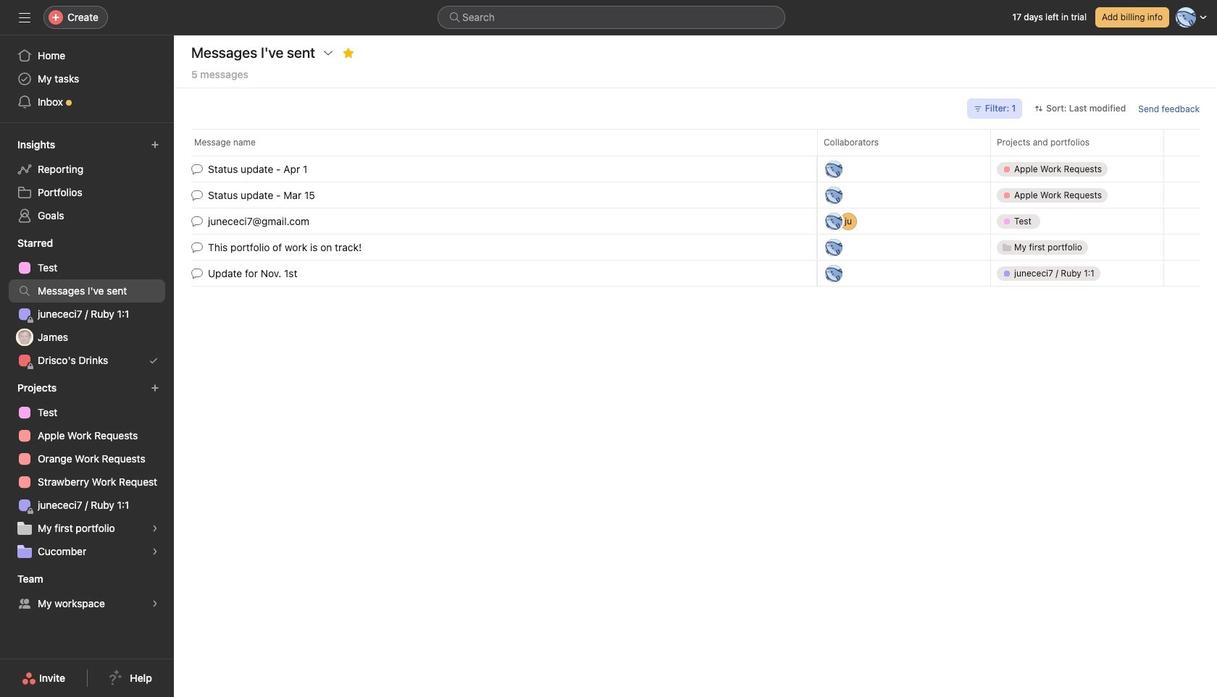 Task type: describe. For each thing, give the bounding box(es) containing it.
conversation name for this portfolio of work is on track! cell
[[174, 234, 817, 261]]

actions image
[[322, 47, 334, 59]]

new project or portfolio image
[[151, 384, 159, 393]]

conversation name for status update - mar 15 cell
[[174, 182, 817, 209]]

hide sidebar image
[[19, 12, 30, 23]]

2 column header from the left
[[817, 129, 995, 156]]

cell for the conversation name for update for nov. 1st cell
[[990, 260, 1164, 287]]

global element
[[0, 35, 174, 122]]

see details, cucomber image
[[151, 548, 159, 556]]

remove from starred image
[[343, 47, 354, 59]]

conversation name for status update - apr 1 cell
[[174, 156, 817, 183]]

teams element
[[0, 566, 174, 619]]

cell for the conversation name for status update - mar 15 cell
[[990, 182, 1164, 209]]



Task type: vqa. For each thing, say whether or not it's contained in the screenshot.
the Toggle owner popover icon
no



Task type: locate. For each thing, give the bounding box(es) containing it.
3 cell from the top
[[990, 208, 1164, 235]]

projects element
[[0, 375, 174, 566]]

insights element
[[0, 132, 174, 230]]

1 column header from the left
[[191, 129, 821, 156]]

conversation name for junececi7@gmail.com cell
[[174, 208, 817, 235]]

3 column header from the left
[[990, 129, 1168, 156]]

list box
[[438, 6, 785, 29]]

4 cell from the top
[[990, 260, 1164, 287]]

column header
[[191, 129, 821, 156], [817, 129, 995, 156], [990, 129, 1168, 156]]

cell
[[990, 156, 1164, 183], [990, 182, 1164, 209], [990, 208, 1164, 235], [990, 260, 1164, 287]]

cell for conversation name for status update - apr 1 cell
[[990, 156, 1164, 183]]

1 cell from the top
[[990, 156, 1164, 183]]

starred element
[[0, 230, 174, 375]]

see details, my workspace image
[[151, 600, 159, 609]]

conversation name for update for nov. 1st cell
[[174, 260, 817, 287]]

tree grid
[[174, 155, 1217, 288]]

see details, my first portfolio image
[[151, 524, 159, 533]]

2 cell from the top
[[990, 182, 1164, 209]]

new insights image
[[151, 141, 159, 149]]

row
[[174, 129, 1217, 156], [174, 155, 1217, 184], [191, 155, 1200, 156], [174, 181, 1217, 210], [174, 207, 1217, 236], [174, 233, 1217, 262], [174, 259, 1217, 288]]

cell for conversation name for junececi7@gmail.com "cell"
[[990, 208, 1164, 235]]



